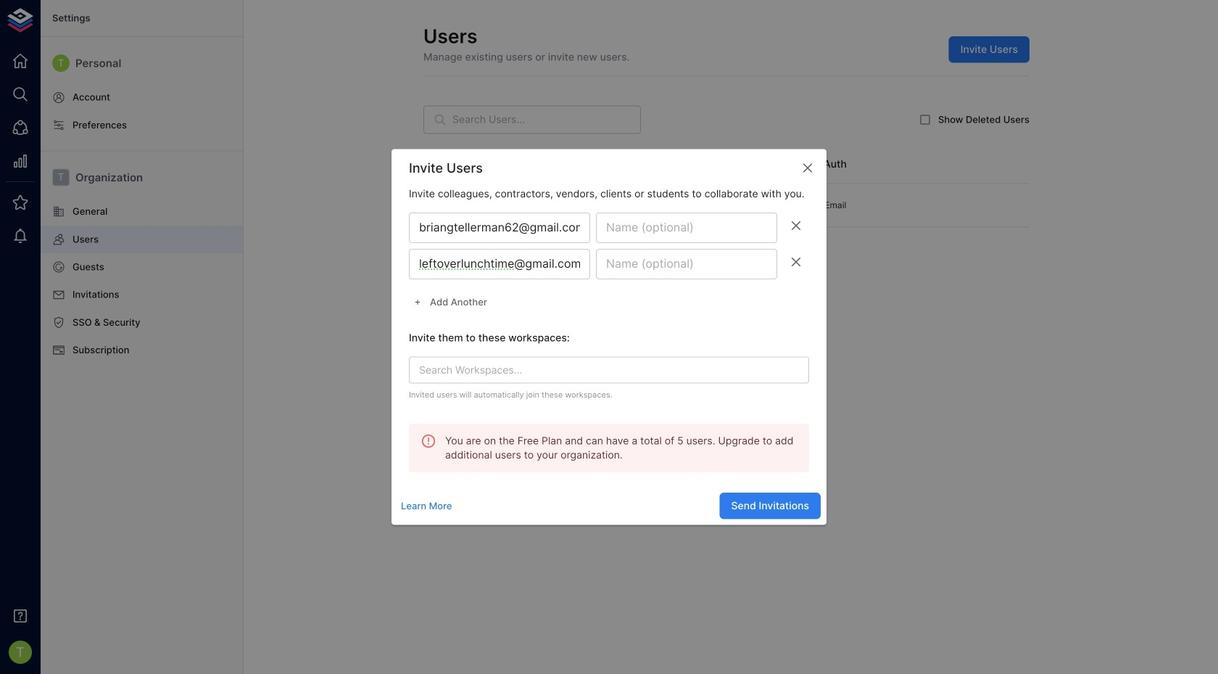 Task type: vqa. For each thing, say whether or not it's contained in the screenshot.
Name (Optional) text box related to second Email Address text box from the bottom
yes



Task type: locate. For each thing, give the bounding box(es) containing it.
alert
[[409, 424, 810, 472]]

Email Address text field
[[409, 213, 591, 243], [409, 249, 591, 279]]

2 name (optional) text field from the top
[[596, 249, 778, 279]]

Name (optional) text field
[[596, 213, 778, 243], [596, 249, 778, 279]]

1 vertical spatial name (optional) text field
[[596, 249, 778, 279]]

0 vertical spatial email address text field
[[409, 213, 591, 243]]

Search Workspaces... text field
[[414, 361, 781, 379]]

dialog
[[392, 149, 827, 525]]

0 vertical spatial name (optional) text field
[[596, 213, 778, 243]]

1 vertical spatial email address text field
[[409, 249, 591, 279]]

2 email address text field from the top
[[409, 249, 591, 279]]

Search Users... text field
[[453, 106, 641, 134]]

1 email address text field from the top
[[409, 213, 591, 243]]



Task type: describe. For each thing, give the bounding box(es) containing it.
email address text field for 1st name (optional) text field from the top
[[409, 213, 591, 243]]

1 name (optional) text field from the top
[[596, 213, 778, 243]]

email address text field for 2nd name (optional) text field from the top of the page
[[409, 249, 591, 279]]



